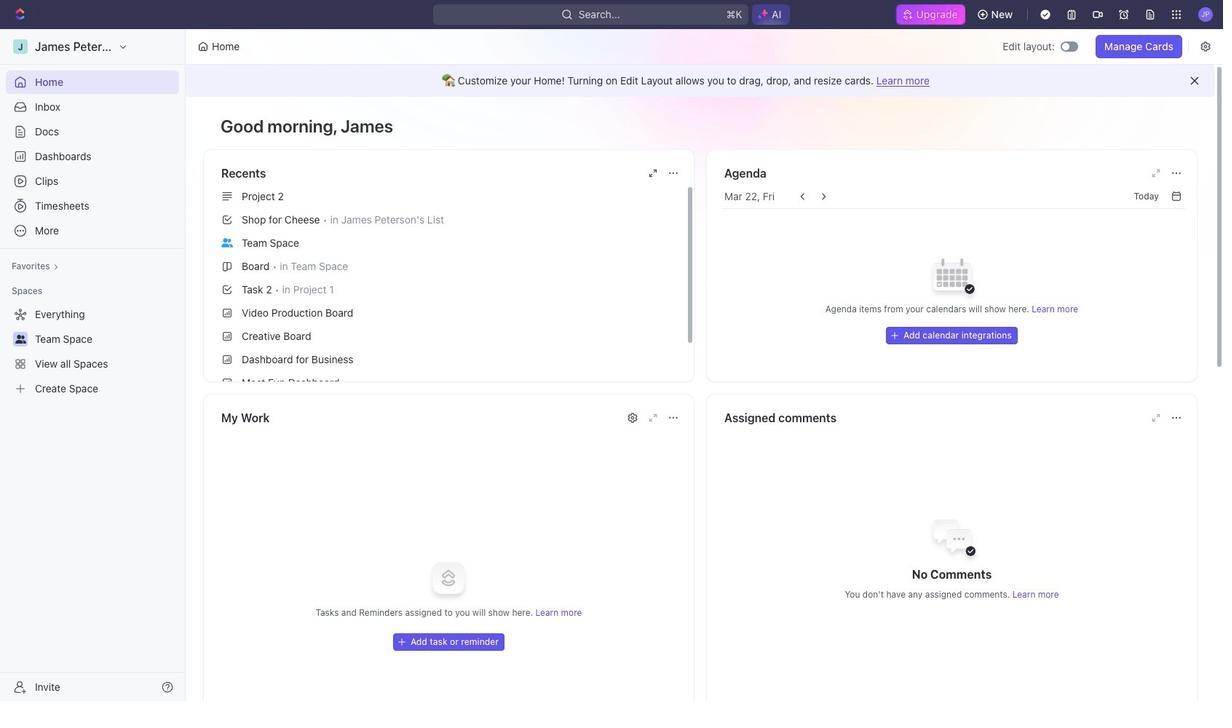 Task type: describe. For each thing, give the bounding box(es) containing it.
james peterson's workspace, , element
[[13, 39, 28, 54]]

user group image
[[15, 335, 26, 344]]



Task type: locate. For each thing, give the bounding box(es) containing it.
sidebar navigation
[[0, 29, 189, 701]]

tree inside sidebar navigation
[[6, 303, 179, 400]]

tree
[[6, 303, 179, 400]]

alert
[[186, 65, 1215, 97]]

user group image
[[221, 238, 233, 247]]



Task type: vqa. For each thing, say whether or not it's contained in the screenshot.
Sidebar navigation
yes



